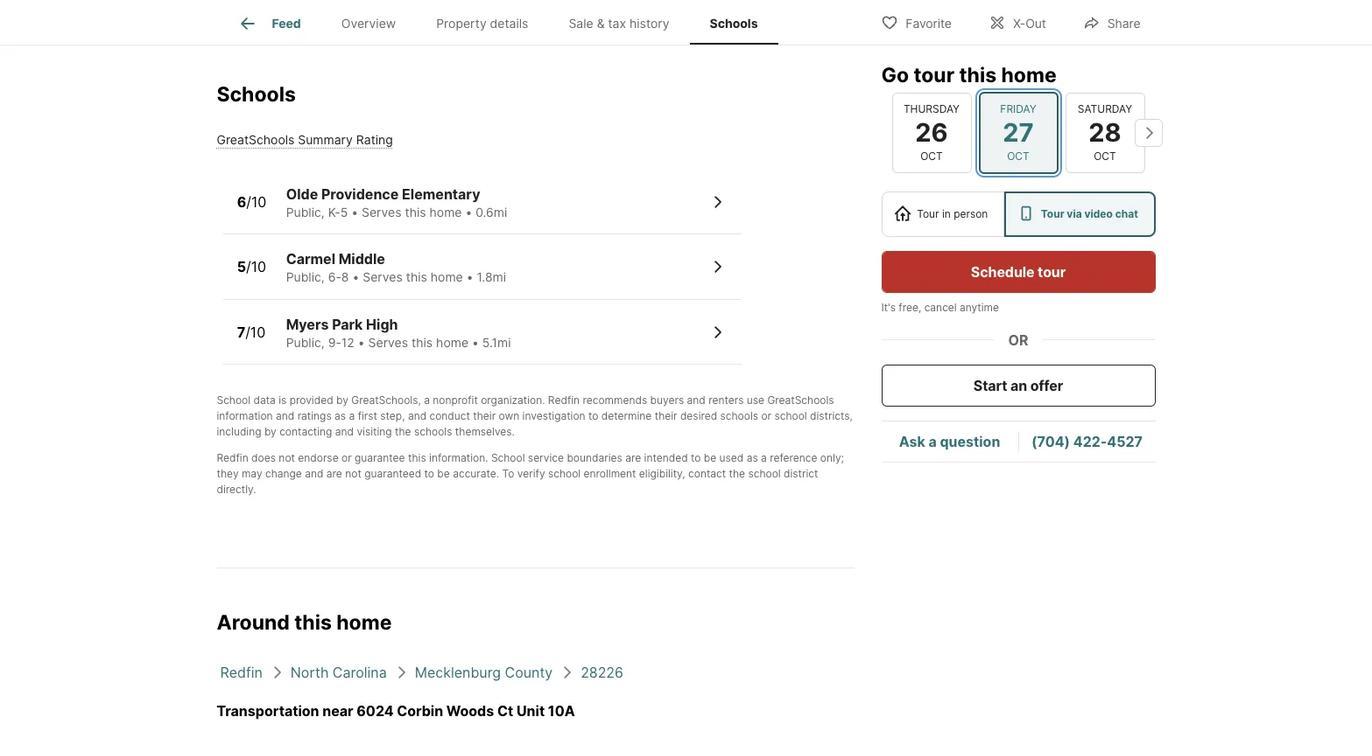 Task type: describe. For each thing, give the bounding box(es) containing it.
422-
[[1073, 434, 1107, 451]]

4527
[[1107, 434, 1143, 451]]

anytime
[[960, 301, 999, 314]]

corbin
[[397, 703, 443, 721]]

tour for tour via video chat
[[1041, 208, 1064, 221]]

and up the redfin does not endorse or guarantee this information.
[[335, 426, 354, 439]]

home up "carolina"
[[336, 612, 392, 636]]

serves for high
[[368, 335, 408, 350]]

recommends
[[583, 394, 647, 407]]

go
[[881, 63, 909, 88]]

providence
[[321, 186, 399, 203]]

not inside school service boundaries are intended to be used as a reference only; they may change and are not
[[345, 468, 361, 481]]

unit
[[517, 703, 545, 721]]

north
[[291, 665, 329, 682]]

1 horizontal spatial schools
[[720, 410, 758, 423]]

woods
[[446, 703, 494, 721]]

k-
[[328, 205, 340, 220]]

home up the friday
[[1001, 63, 1057, 88]]

boundaries
[[567, 452, 622, 465]]

• right 8
[[352, 270, 359, 285]]

overview tab
[[321, 3, 416, 45]]

school service boundaries are intended to be used as a reference only; they may change and are not
[[217, 452, 844, 481]]

public, for olde
[[286, 205, 325, 220]]

1.8mi
[[477, 270, 506, 285]]

directly.
[[217, 484, 256, 497]]

schedule
[[971, 264, 1035, 281]]

renters
[[708, 394, 744, 407]]

organization.
[[481, 394, 545, 407]]

start an offer
[[973, 377, 1063, 395]]

tour for tour in person
[[917, 208, 939, 221]]

6 /10
[[237, 193, 266, 211]]

contacting
[[279, 426, 332, 439]]

first step, and conduct their own investigation to determine their desired schools or school districts, including by contacting and visiting the schools themselves.
[[217, 410, 853, 439]]

6-
[[328, 270, 341, 285]]

28226
[[581, 665, 623, 682]]

school data is provided by greatschools
[[217, 394, 418, 407]]

0 vertical spatial are
[[625, 452, 641, 465]]

school for service
[[491, 452, 525, 465]]

tour for go
[[914, 63, 954, 88]]

go tour this home
[[881, 63, 1057, 88]]

next image
[[1134, 119, 1162, 147]]

28226 link
[[581, 665, 623, 682]]

school for data
[[217, 394, 251, 407]]

guaranteed
[[364, 468, 421, 481]]

accurate.
[[453, 468, 499, 481]]

• down providence
[[351, 205, 358, 220]]

saturday
[[1078, 102, 1132, 115]]

change
[[265, 468, 302, 481]]

rating
[[356, 132, 393, 147]]

it's free, cancel anytime
[[881, 301, 999, 314]]

cancel
[[924, 301, 957, 314]]

by inside first step, and conduct their own investigation to determine their desired schools or school districts, including by contacting and visiting the schools themselves.
[[264, 426, 277, 439]]

redfin inside , a nonprofit organization. redfin recommends buyers and renters use greatschools information and ratings as a
[[548, 394, 580, 407]]

is
[[279, 394, 287, 407]]

schedule tour button
[[881, 251, 1155, 293]]

north carolina link
[[291, 665, 387, 682]]

friday 27 oct
[[1000, 102, 1036, 163]]

tour in person
[[917, 208, 988, 221]]

enrollment
[[584, 468, 636, 481]]

out
[[1025, 15, 1046, 30]]

5 inside olde providence elementary public, k-5 • serves this home • 0.6mi
[[340, 205, 348, 220]]

verify
[[517, 468, 545, 481]]

1 horizontal spatial by
[[336, 394, 348, 407]]

share button
[[1068, 4, 1155, 40]]

redfin for redfin
[[220, 665, 263, 682]]

/10 for 5
[[246, 258, 266, 276]]

contact
[[688, 468, 726, 481]]

&
[[597, 16, 605, 31]]

olde providence elementary public, k-5 • serves this home • 0.6mi
[[286, 186, 507, 220]]

tax
[[608, 16, 626, 31]]

middle
[[339, 251, 385, 268]]

• right 12
[[358, 335, 365, 350]]

8
[[341, 270, 349, 285]]

transportation near 6024 corbin woods ct unit 10a
[[217, 703, 575, 721]]

own
[[499, 410, 519, 423]]

investigation
[[522, 410, 585, 423]]

,
[[418, 394, 421, 407]]

they
[[217, 468, 239, 481]]

to inside first step, and conduct their own investigation to determine their desired schools or school districts, including by contacting and visiting the schools themselves.
[[588, 410, 598, 423]]

x-out button
[[974, 4, 1061, 40]]

around this home
[[217, 612, 392, 636]]

tour via video chat option
[[1004, 192, 1155, 237]]

1 vertical spatial or
[[341, 452, 352, 465]]

provided
[[290, 394, 333, 407]]

offer
[[1030, 377, 1063, 395]]

around
[[217, 612, 290, 636]]

an
[[1010, 377, 1027, 395]]

this up the north
[[294, 612, 332, 636]]

to inside "guaranteed to be accurate. to verify school enrollment eligibility, contact the school district directly."
[[424, 468, 434, 481]]

as inside , a nonprofit organization. redfin recommends buyers and renters use greatschools information and ratings as a
[[335, 410, 346, 423]]

person
[[954, 208, 988, 221]]

favorite button
[[866, 4, 967, 40]]

feed
[[272, 16, 301, 31]]

ratings
[[297, 410, 332, 423]]

this up the thursday
[[959, 63, 997, 88]]

ct
[[497, 703, 513, 721]]

tab list containing feed
[[217, 0, 792, 45]]

serves inside the carmel middle public, 6-8 • serves this home • 1.8mi
[[363, 270, 403, 285]]

districts,
[[810, 410, 853, 423]]

transportation
[[217, 703, 319, 721]]

oct for 28
[[1094, 150, 1116, 163]]

tour in person option
[[881, 192, 1004, 237]]

property details tab
[[416, 3, 548, 45]]

and down ,
[[408, 410, 427, 423]]

carolina
[[333, 665, 387, 682]]

be inside school service boundaries are intended to be used as a reference only; they may change and are not
[[704, 452, 716, 465]]

redfin link
[[220, 665, 263, 682]]

7
[[237, 324, 245, 341]]

public, inside the carmel middle public, 6-8 • serves this home • 1.8mi
[[286, 270, 325, 285]]

feed link
[[237, 13, 301, 34]]

school down reference
[[748, 468, 781, 481]]

/10 for 6
[[246, 193, 266, 211]]

conduct
[[429, 410, 470, 423]]

ask
[[899, 434, 925, 451]]

this up guaranteed
[[408, 452, 426, 465]]

saturday 28 oct
[[1078, 102, 1132, 163]]

reference
[[770, 452, 817, 465]]



Task type: locate. For each thing, give the bounding box(es) containing it.
oct down 27
[[1007, 150, 1030, 163]]

near
[[322, 703, 353, 721]]

0 horizontal spatial greatschools
[[217, 132, 295, 147]]

1 horizontal spatial the
[[729, 468, 745, 481]]

/10 left carmel
[[246, 258, 266, 276]]

or right endorse on the bottom of the page
[[341, 452, 352, 465]]

sale & tax history
[[569, 16, 669, 31]]

schools inside tab
[[710, 16, 758, 31]]

or
[[1008, 332, 1028, 349]]

schools up greatschools summary rating
[[217, 82, 296, 107]]

1 vertical spatial 5
[[237, 258, 246, 276]]

a right ask
[[928, 434, 937, 451]]

1 public, from the top
[[286, 205, 325, 220]]

1 horizontal spatial their
[[655, 410, 677, 423]]

start
[[973, 377, 1007, 395]]

the inside "guaranteed to be accurate. to verify school enrollment eligibility, contact the school district directly."
[[729, 468, 745, 481]]

sale & tax history tab
[[548, 3, 690, 45]]

be down information.
[[437, 468, 450, 481]]

0 vertical spatial serves
[[362, 205, 401, 220]]

0 horizontal spatial schools
[[414, 426, 452, 439]]

or down use
[[761, 410, 771, 423]]

serves down high
[[368, 335, 408, 350]]

0 vertical spatial not
[[279, 452, 295, 465]]

a left reference
[[761, 452, 767, 465]]

tour left via
[[1041, 208, 1064, 221]]

the down used
[[729, 468, 745, 481]]

school
[[217, 394, 251, 407], [491, 452, 525, 465]]

the inside first step, and conduct their own investigation to determine their desired schools or school districts, including by contacting and visiting the schools themselves.
[[395, 426, 411, 439]]

service
[[528, 452, 564, 465]]

tour for schedule
[[1038, 264, 1066, 281]]

be inside "guaranteed to be accurate. to verify school enrollment eligibility, contact the school district directly."
[[437, 468, 450, 481]]

0 vertical spatial the
[[395, 426, 411, 439]]

0 vertical spatial 5
[[340, 205, 348, 220]]

0 horizontal spatial schools
[[217, 82, 296, 107]]

to down information.
[[424, 468, 434, 481]]

1 horizontal spatial oct
[[1007, 150, 1030, 163]]

1 vertical spatial schools
[[217, 82, 296, 107]]

5 down providence
[[340, 205, 348, 220]]

serves down middle
[[363, 270, 403, 285]]

0 horizontal spatial school
[[217, 394, 251, 407]]

school inside school service boundaries are intended to be used as a reference only; they may change and are not
[[491, 452, 525, 465]]

schedule tour
[[971, 264, 1066, 281]]

1 horizontal spatial greatschools
[[351, 394, 418, 407]]

public, down the myers
[[286, 335, 325, 350]]

1 vertical spatial /10
[[246, 258, 266, 276]]

0 horizontal spatial be
[[437, 468, 450, 481]]

schools
[[720, 410, 758, 423], [414, 426, 452, 439]]

1 horizontal spatial tour
[[1041, 208, 1064, 221]]

1 horizontal spatial are
[[625, 452, 641, 465]]

1 vertical spatial serves
[[363, 270, 403, 285]]

1 vertical spatial schools
[[414, 426, 452, 439]]

video
[[1084, 208, 1113, 221]]

1 vertical spatial public,
[[286, 270, 325, 285]]

None button
[[978, 92, 1058, 174], [892, 93, 971, 173], [1065, 93, 1145, 173], [978, 92, 1058, 174], [892, 93, 971, 173], [1065, 93, 1145, 173]]

serves for elementary
[[362, 205, 401, 220]]

a left the first on the left bottom of page
[[349, 410, 355, 423]]

0 horizontal spatial their
[[473, 410, 496, 423]]

sale
[[569, 16, 593, 31]]

home inside the myers park high public, 9-12 • serves this home • 5.1mi
[[436, 335, 468, 350]]

• left 5.1mi
[[472, 335, 479, 350]]

2 vertical spatial public,
[[286, 335, 325, 350]]

public, for myers
[[286, 335, 325, 350]]

x-
[[1013, 15, 1025, 30]]

used
[[719, 452, 744, 465]]

0 vertical spatial tour
[[914, 63, 954, 88]]

carmel
[[286, 251, 335, 268]]

home left 5.1mi
[[436, 335, 468, 350]]

to inside school service boundaries are intended to be used as a reference only; they may change and are not
[[691, 452, 701, 465]]

0 vertical spatial to
[[588, 410, 598, 423]]

0 vertical spatial /10
[[246, 193, 266, 211]]

their down buyers
[[655, 410, 677, 423]]

intended
[[644, 452, 688, 465]]

public, inside the myers park high public, 9-12 • serves this home • 5.1mi
[[286, 335, 325, 350]]

1 vertical spatial redfin
[[217, 452, 248, 465]]

0 horizontal spatial oct
[[920, 150, 943, 163]]

1 horizontal spatial not
[[345, 468, 361, 481]]

1 vertical spatial school
[[491, 452, 525, 465]]

2 horizontal spatial greatschools
[[767, 394, 834, 407]]

and inside school service boundaries are intended to be used as a reference only; they may change and are not
[[305, 468, 323, 481]]

this up the myers park high public, 9-12 • serves this home • 5.1mi
[[406, 270, 427, 285]]

1 their from the left
[[473, 410, 496, 423]]

1 vertical spatial by
[[264, 426, 277, 439]]

0 vertical spatial redfin
[[548, 394, 580, 407]]

myers park high public, 9-12 • serves this home • 5.1mi
[[286, 316, 511, 350]]

redfin
[[548, 394, 580, 407], [217, 452, 248, 465], [220, 665, 263, 682]]

does
[[251, 452, 276, 465]]

their up the themselves.
[[473, 410, 496, 423]]

redfin up they
[[217, 452, 248, 465]]

information.
[[429, 452, 488, 465]]

only;
[[820, 452, 844, 465]]

by right provided
[[336, 394, 348, 407]]

serves inside olde providence elementary public, k-5 • serves this home • 0.6mi
[[362, 205, 401, 220]]

5 down 6
[[237, 258, 246, 276]]

1 vertical spatial be
[[437, 468, 450, 481]]

oct for 26
[[920, 150, 943, 163]]

1 horizontal spatial to
[[588, 410, 598, 423]]

(704) 422-4527 link
[[1031, 434, 1143, 451]]

by up does
[[264, 426, 277, 439]]

greatschools inside , a nonprofit organization. redfin recommends buyers and renters use greatschools information and ratings as a
[[767, 394, 834, 407]]

this up ,
[[412, 335, 433, 350]]

0 vertical spatial schools
[[710, 16, 758, 31]]

property details
[[436, 16, 528, 31]]

be up the contact
[[704, 452, 716, 465]]

0 vertical spatial schools
[[720, 410, 758, 423]]

1 vertical spatial are
[[326, 468, 342, 481]]

2 public, from the top
[[286, 270, 325, 285]]

myers
[[286, 316, 329, 334]]

schools down conduct at the bottom of page
[[414, 426, 452, 439]]

be
[[704, 452, 716, 465], [437, 468, 450, 481]]

guaranteed to be accurate. to verify school enrollment eligibility, contact the school district directly.
[[217, 468, 818, 497]]

2 vertical spatial /10
[[245, 324, 266, 341]]

2 tour from the left
[[1041, 208, 1064, 221]]

• left 1.8mi
[[466, 270, 473, 285]]

0 vertical spatial be
[[704, 452, 716, 465]]

1 vertical spatial to
[[691, 452, 701, 465]]

endorse
[[298, 452, 339, 465]]

schools down renters
[[720, 410, 758, 423]]

mecklenburg
[[415, 665, 501, 682]]

home down "elementary"
[[429, 205, 462, 220]]

nonprofit
[[433, 394, 478, 407]]

and down is
[[276, 410, 294, 423]]

oct down 26
[[920, 150, 943, 163]]

are
[[625, 452, 641, 465], [326, 468, 342, 481]]

this inside olde providence elementary public, k-5 • serves this home • 0.6mi
[[405, 205, 426, 220]]

0 horizontal spatial to
[[424, 468, 434, 481]]

2 horizontal spatial to
[[691, 452, 701, 465]]

redfin for redfin does not endorse or guarantee this information.
[[217, 452, 248, 465]]

0 horizontal spatial not
[[279, 452, 295, 465]]

2 their from the left
[[655, 410, 677, 423]]

1 horizontal spatial schools
[[710, 16, 758, 31]]

2 oct from the left
[[1007, 150, 1030, 163]]

1 horizontal spatial 5
[[340, 205, 348, 220]]

0 horizontal spatial are
[[326, 468, 342, 481]]

greatschools summary rating link
[[217, 132, 393, 147]]

eligibility,
[[639, 468, 685, 481]]

list box containing tour in person
[[881, 192, 1155, 237]]

/10 for 7
[[245, 324, 266, 341]]

overview
[[341, 16, 396, 31]]

free,
[[899, 301, 921, 314]]

school left districts,
[[774, 410, 807, 423]]

27
[[1003, 117, 1034, 148]]

0 vertical spatial or
[[761, 410, 771, 423]]

1 tour from the left
[[917, 208, 939, 221]]

favorite
[[906, 15, 952, 30]]

28
[[1089, 117, 1121, 148]]

oct for 27
[[1007, 150, 1030, 163]]

tour right schedule
[[1038, 264, 1066, 281]]

tour
[[917, 208, 939, 221], [1041, 208, 1064, 221]]

0 vertical spatial school
[[217, 394, 251, 407]]

tab list
[[217, 0, 792, 45]]

12
[[341, 335, 354, 350]]

start an offer button
[[881, 365, 1155, 407]]

this
[[959, 63, 997, 88], [405, 205, 426, 220], [406, 270, 427, 285], [412, 335, 433, 350], [408, 452, 426, 465], [294, 612, 332, 636]]

public, down olde
[[286, 205, 325, 220]]

tour up the thursday
[[914, 63, 954, 88]]

as right ratings
[[335, 410, 346, 423]]

home inside olde providence elementary public, k-5 • serves this home • 0.6mi
[[429, 205, 462, 220]]

list box
[[881, 192, 1155, 237]]

tour left the in
[[917, 208, 939, 221]]

school up information on the bottom
[[217, 394, 251, 407]]

north carolina
[[291, 665, 387, 682]]

carmel middle public, 6-8 • serves this home • 1.8mi
[[286, 251, 506, 285]]

0 horizontal spatial 5
[[237, 258, 246, 276]]

guarantee
[[355, 452, 405, 465]]

oct down 28
[[1094, 150, 1116, 163]]

home inside the carmel middle public, 6-8 • serves this home • 1.8mi
[[431, 270, 463, 285]]

not down the redfin does not endorse or guarantee this information.
[[345, 468, 361, 481]]

oct inside saturday 28 oct
[[1094, 150, 1116, 163]]

themselves.
[[455, 426, 515, 439]]

school up the to
[[491, 452, 525, 465]]

school inside first step, and conduct their own investigation to determine their desired schools or school districts, including by contacting and visiting the schools themselves.
[[774, 410, 807, 423]]

1 horizontal spatial as
[[747, 452, 758, 465]]

to up the contact
[[691, 452, 701, 465]]

thursday 26 oct
[[904, 102, 960, 163]]

and down endorse on the bottom of the page
[[305, 468, 323, 481]]

1 horizontal spatial be
[[704, 452, 716, 465]]

schools tab
[[690, 3, 778, 45]]

2 vertical spatial to
[[424, 468, 434, 481]]

1 oct from the left
[[920, 150, 943, 163]]

0 horizontal spatial or
[[341, 452, 352, 465]]

as right used
[[747, 452, 758, 465]]

• left 0.6mi
[[465, 205, 472, 220]]

elementary
[[402, 186, 480, 203]]

1 vertical spatial as
[[747, 452, 758, 465]]

1 horizontal spatial tour
[[1038, 264, 1066, 281]]

a inside school service boundaries are intended to be used as a reference only; they may change and are not
[[761, 452, 767, 465]]

high
[[366, 316, 398, 334]]

0 horizontal spatial by
[[264, 426, 277, 439]]

to down recommends
[[588, 410, 598, 423]]

not up change on the bottom left of page
[[279, 452, 295, 465]]

1 vertical spatial tour
[[1038, 264, 1066, 281]]

as
[[335, 410, 346, 423], [747, 452, 758, 465]]

including
[[217, 426, 261, 439]]

friday
[[1000, 102, 1036, 115]]

public,
[[286, 205, 325, 220], [286, 270, 325, 285], [286, 335, 325, 350]]

redfin up investigation
[[548, 394, 580, 407]]

2 vertical spatial serves
[[368, 335, 408, 350]]

5.1mi
[[482, 335, 511, 350]]

1 horizontal spatial school
[[491, 452, 525, 465]]

as inside school service boundaries are intended to be used as a reference only; they may change and are not
[[747, 452, 758, 465]]

2 vertical spatial redfin
[[220, 665, 263, 682]]

0 horizontal spatial as
[[335, 410, 346, 423]]

0 vertical spatial as
[[335, 410, 346, 423]]

and up the desired
[[687, 394, 706, 407]]

chat
[[1115, 208, 1138, 221]]

0 horizontal spatial tour
[[917, 208, 939, 221]]

greatschools up 6 /10
[[217, 132, 295, 147]]

3 public, from the top
[[286, 335, 325, 350]]

this inside the carmel middle public, 6-8 • serves this home • 1.8mi
[[406, 270, 427, 285]]

public, down carmel
[[286, 270, 325, 285]]

serves
[[362, 205, 401, 220], [363, 270, 403, 285], [368, 335, 408, 350]]

step,
[[380, 410, 405, 423]]

serves inside the myers park high public, 9-12 • serves this home • 5.1mi
[[368, 335, 408, 350]]

park
[[332, 316, 363, 334]]

1 horizontal spatial or
[[761, 410, 771, 423]]

the down "step,"
[[395, 426, 411, 439]]

greatschools up districts,
[[767, 394, 834, 407]]

this inside the myers park high public, 9-12 • serves this home • 5.1mi
[[412, 335, 433, 350]]

school
[[774, 410, 807, 423], [548, 468, 581, 481], [748, 468, 781, 481]]

tour inside button
[[1038, 264, 1066, 281]]

3 oct from the left
[[1094, 150, 1116, 163]]

0 horizontal spatial the
[[395, 426, 411, 439]]

olde
[[286, 186, 318, 203]]

serves down providence
[[362, 205, 401, 220]]

0 vertical spatial public,
[[286, 205, 325, 220]]

redfin up the transportation
[[220, 665, 263, 682]]

0 vertical spatial by
[[336, 394, 348, 407]]

oct inside the friday 27 oct
[[1007, 150, 1030, 163]]

are up enrollment
[[625, 452, 641, 465]]

this down "elementary"
[[405, 205, 426, 220]]

, a nonprofit organization. redfin recommends buyers and renters use greatschools information and ratings as a
[[217, 394, 834, 423]]

schools right the history
[[710, 16, 758, 31]]

(704)
[[1031, 434, 1070, 451]]

0 horizontal spatial tour
[[914, 63, 954, 88]]

home left 1.8mi
[[431, 270, 463, 285]]

a right ,
[[424, 394, 430, 407]]

are down endorse on the bottom of the page
[[326, 468, 342, 481]]

determine
[[601, 410, 652, 423]]

/10 left the myers
[[245, 324, 266, 341]]

school down service
[[548, 468, 581, 481]]

property
[[436, 16, 487, 31]]

greatschools up "step,"
[[351, 394, 418, 407]]

greatschools summary rating
[[217, 132, 393, 147]]

1 vertical spatial the
[[729, 468, 745, 481]]

public, inside olde providence elementary public, k-5 • serves this home • 0.6mi
[[286, 205, 325, 220]]

/10 left olde
[[246, 193, 266, 211]]

greatschools
[[217, 132, 295, 147], [351, 394, 418, 407], [767, 394, 834, 407]]

5 /10
[[237, 258, 266, 276]]

home
[[1001, 63, 1057, 88], [429, 205, 462, 220], [431, 270, 463, 285], [436, 335, 468, 350], [336, 612, 392, 636]]

buyers
[[650, 394, 684, 407]]

or inside first step, and conduct their own investigation to determine their desired schools or school districts, including by contacting and visiting the schools themselves.
[[761, 410, 771, 423]]

5
[[340, 205, 348, 220], [237, 258, 246, 276]]

1 vertical spatial not
[[345, 468, 361, 481]]

oct inside thursday 26 oct
[[920, 150, 943, 163]]

2 horizontal spatial oct
[[1094, 150, 1116, 163]]



Task type: vqa. For each thing, say whether or not it's contained in the screenshot.
middle GreatSchools
yes



